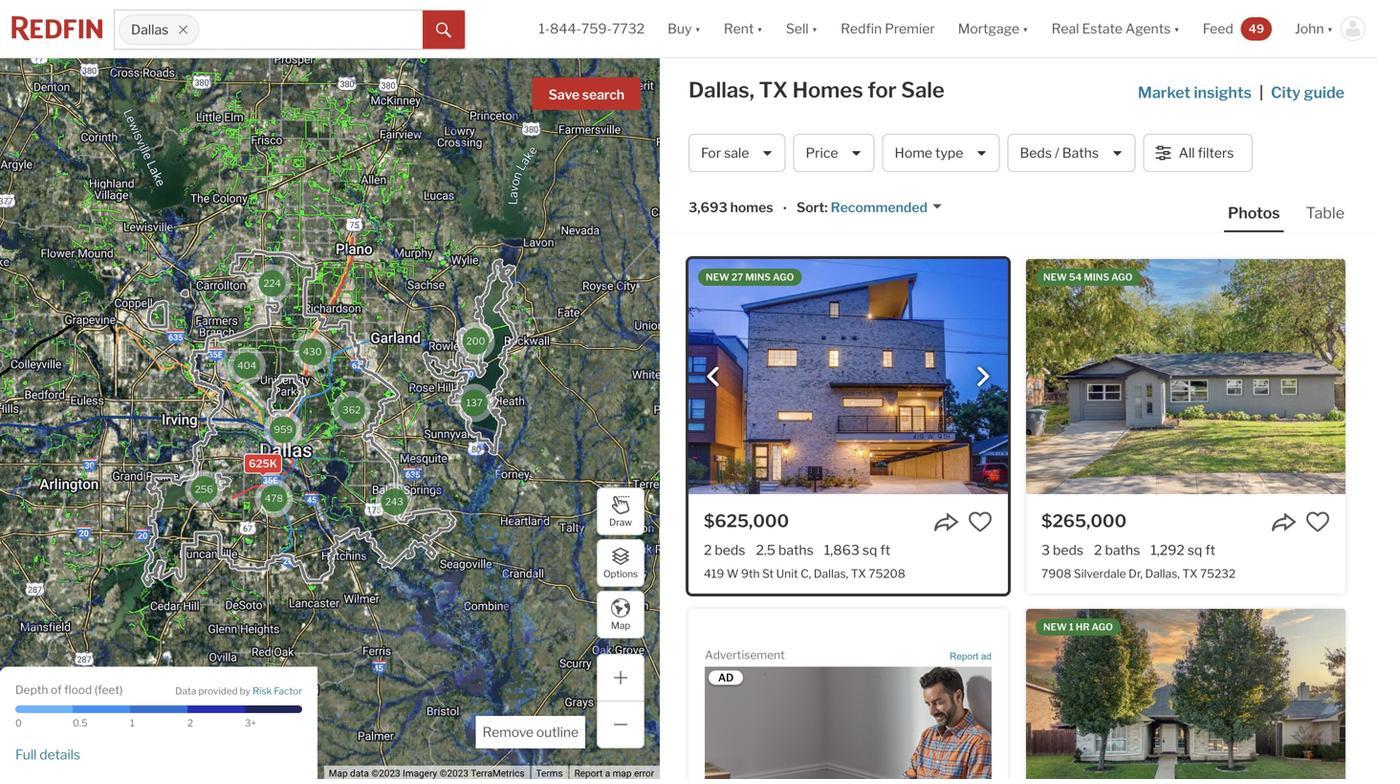 Task type: describe. For each thing, give the bounding box(es) containing it.
49
[[1249, 22, 1264, 36]]

sq for $265,000
[[1187, 542, 1202, 558]]

ago for new 27 mins ago
[[773, 272, 794, 283]]

ad region
[[705, 667, 992, 779]]

sell ▾
[[786, 20, 818, 37]]

save
[[548, 87, 579, 103]]

mins for 54
[[1084, 272, 1109, 283]]

0 horizontal spatial 1
[[130, 718, 135, 729]]

for sale
[[701, 145, 749, 161]]

photo of 419 w 9th st unit c, dallas, tx 75208 image
[[689, 259, 1008, 494]]

feet
[[98, 683, 120, 697]]

hr
[[1076, 622, 1090, 633]]

unit
[[776, 567, 798, 581]]

rent
[[724, 20, 754, 37]]

next button image
[[973, 367, 993, 387]]

$625,000
[[704, 511, 789, 532]]

beds for $265,000
[[1053, 542, 1084, 558]]

3 beds
[[1041, 542, 1084, 558]]

map button
[[597, 591, 645, 639]]

3
[[1041, 542, 1050, 558]]

•
[[783, 200, 787, 217]]

remove dallas image
[[177, 24, 189, 35]]

photos
[[1228, 204, 1280, 222]]

3+
[[245, 718, 256, 729]]

9th
[[741, 567, 760, 581]]

all
[[1179, 145, 1195, 161]]

price button
[[793, 134, 875, 172]]

report ad button
[[950, 651, 992, 666]]

beds for $625,000
[[715, 542, 745, 558]]

2 horizontal spatial dallas,
[[1145, 567, 1180, 581]]

ago for new 54 mins ago
[[1111, 272, 1133, 283]]

419 w 9th st unit c, dallas, tx 75208
[[704, 567, 905, 581]]

john ▾
[[1295, 20, 1333, 37]]

419
[[704, 567, 724, 581]]

home type button
[[882, 134, 1000, 172]]

table button
[[1302, 203, 1348, 230]]

1-844-759-7732
[[539, 20, 645, 37]]

0
[[15, 718, 22, 729]]

by
[[240, 685, 251, 697]]

625k
[[249, 457, 277, 470]]

favorite button checkbox
[[968, 510, 993, 535]]

photos button
[[1224, 203, 1302, 232]]

favorite button image for $265,000
[[1305, 510, 1330, 535]]

ad
[[981, 651, 992, 662]]

new 54 mins ago
[[1043, 272, 1133, 283]]

draw
[[609, 517, 632, 528]]

0 horizontal spatial tx
[[759, 77, 788, 103]]

new for new 1 hr ago
[[1043, 622, 1067, 633]]

real
[[1052, 20, 1079, 37]]

map region
[[0, 0, 857, 779]]

feed
[[1203, 20, 1233, 37]]

844-
[[550, 20, 581, 37]]

▾ for john ▾
[[1327, 20, 1333, 37]]

759-
[[581, 20, 612, 37]]

for
[[868, 77, 897, 103]]

previous button image
[[704, 367, 723, 387]]

1,863
[[824, 542, 860, 558]]

real estate agents ▾ button
[[1040, 0, 1191, 57]]

buy ▾
[[668, 20, 701, 37]]

market
[[1138, 83, 1191, 102]]

map
[[611, 620, 630, 631]]

redfin
[[841, 20, 882, 37]]

premier
[[885, 20, 935, 37]]

75208
[[869, 567, 905, 581]]

beds / baths button
[[1007, 134, 1136, 172]]

/
[[1055, 145, 1059, 161]]

risk factor link
[[253, 685, 302, 698]]

3,693 homes •
[[689, 199, 787, 217]]

type
[[935, 145, 963, 161]]

full details
[[15, 747, 80, 763]]

sort :
[[797, 199, 828, 216]]

sale
[[901, 77, 945, 103]]

save search
[[548, 87, 624, 103]]

1,292 sq ft
[[1151, 542, 1215, 558]]

c,
[[801, 567, 811, 581]]

remove outline button
[[476, 716, 585, 749]]

mins for 27
[[745, 272, 771, 283]]

home
[[895, 145, 932, 161]]

photo of 7908 silverdale dr, dallas, tx 75232 image
[[1026, 259, 1345, 494]]

outline
[[536, 724, 579, 741]]

7732
[[612, 20, 645, 37]]

2 for 2 baths
[[1094, 542, 1102, 558]]

agents
[[1125, 20, 1171, 37]]

ago for new 1 hr ago
[[1092, 622, 1113, 633]]

|
[[1259, 83, 1263, 102]]

27
[[731, 272, 743, 283]]

baths
[[1062, 145, 1099, 161]]

market insights | city guide
[[1138, 83, 1345, 102]]

google image
[[5, 755, 68, 779]]

table
[[1306, 204, 1345, 222]]

full details button
[[15, 747, 80, 763]]

7908
[[1041, 567, 1071, 581]]

1 horizontal spatial dallas,
[[814, 567, 848, 581]]



Task type: locate. For each thing, give the bounding box(es) containing it.
2 down data
[[187, 718, 193, 729]]

0 horizontal spatial ft
[[880, 542, 890, 558]]

mins
[[745, 272, 771, 283], [1084, 272, 1109, 283]]

1 horizontal spatial 1
[[1069, 622, 1074, 633]]

rent ▾ button
[[724, 0, 763, 57]]

75232
[[1200, 567, 1236, 581]]

photo of 2836 meadow way ln, dallas, tx 75228 image
[[1026, 609, 1345, 779]]

▾ for sell ▾
[[812, 20, 818, 37]]

1 sq from the left
[[862, 542, 877, 558]]

favorite button image
[[968, 510, 993, 535], [1305, 510, 1330, 535]]

baths for $265,000
[[1105, 542, 1140, 558]]

real estate agents ▾
[[1052, 20, 1180, 37]]

1 mins from the left
[[745, 272, 771, 283]]

sq right 1,863
[[862, 542, 877, 558]]

2 baths
[[1094, 542, 1140, 558]]

market insights link
[[1138, 62, 1252, 104]]

2 mins from the left
[[1084, 272, 1109, 283]]

2 beds
[[704, 542, 745, 558]]

ft up 75208
[[880, 542, 890, 558]]

st
[[762, 567, 774, 581]]

0.5
[[73, 718, 88, 729]]

:
[[825, 199, 828, 216]]

city
[[1271, 83, 1301, 102]]

factor
[[274, 685, 302, 697]]

filters
[[1198, 145, 1234, 161]]

john
[[1295, 20, 1324, 37]]

1 baths from the left
[[778, 542, 814, 558]]

1-
[[539, 20, 550, 37]]

3,693
[[689, 199, 727, 216]]

favorite button image for $625,000
[[968, 510, 993, 535]]

1 horizontal spatial 2
[[704, 542, 712, 558]]

beds
[[1020, 145, 1052, 161]]

7908 silverdale dr, dallas, tx 75232
[[1041, 567, 1236, 581]]

0 horizontal spatial 2
[[187, 718, 193, 729]]

ago right the hr
[[1092, 622, 1113, 633]]

0 horizontal spatial favorite button image
[[968, 510, 993, 535]]

new 27 mins ago
[[706, 272, 794, 283]]

dallas
[[131, 21, 169, 38]]

2 horizontal spatial 2
[[1094, 542, 1102, 558]]

recommended
[[831, 199, 928, 216]]

$265,000
[[1041, 511, 1127, 532]]

dr,
[[1129, 567, 1143, 581]]

1 ▾ from the left
[[695, 20, 701, 37]]

report ad
[[950, 651, 992, 662]]

baths for $625,000
[[778, 542, 814, 558]]

w
[[727, 567, 739, 581]]

recommended button
[[828, 198, 943, 217]]

0 horizontal spatial mins
[[745, 272, 771, 283]]

1 horizontal spatial tx
[[851, 567, 866, 581]]

1 horizontal spatial sq
[[1187, 542, 1202, 558]]

2 for 2 beds
[[704, 542, 712, 558]]

city guide link
[[1271, 81, 1348, 104]]

rent ▾ button
[[712, 0, 774, 57]]

new for new 27 mins ago
[[706, 272, 729, 283]]

2 beds from the left
[[1053, 542, 1084, 558]]

data provided by risk factor
[[175, 685, 302, 697]]

advertisement
[[705, 648, 785, 662]]

beds up w
[[715, 542, 745, 558]]

homes
[[730, 199, 773, 216]]

mortgage ▾ button
[[958, 0, 1029, 57]]

▾ for buy ▾
[[695, 20, 701, 37]]

baths
[[778, 542, 814, 558], [1105, 542, 1140, 558]]

1 left the hr
[[1069, 622, 1074, 633]]

report
[[950, 651, 978, 662]]

risk
[[253, 685, 272, 697]]

tx down 1,292 sq ft
[[1182, 567, 1198, 581]]

0 horizontal spatial baths
[[778, 542, 814, 558]]

dallas, down the 1,292
[[1145, 567, 1180, 581]]

1 favorite button image from the left
[[968, 510, 993, 535]]

▾ right buy
[[695, 20, 701, 37]]

flood
[[64, 683, 92, 697]]

0 vertical spatial 1
[[1069, 622, 1074, 633]]

sq for $625,000
[[862, 542, 877, 558]]

2 horizontal spatial tx
[[1182, 567, 1198, 581]]

homes
[[792, 77, 863, 103]]

ft for $625,000
[[880, 542, 890, 558]]

2 sq from the left
[[1187, 542, 1202, 558]]

▾ for mortgage ▾
[[1022, 20, 1029, 37]]

for sale button
[[689, 134, 786, 172]]

redfin premier button
[[829, 0, 946, 57]]

▾ right mortgage
[[1022, 20, 1029, 37]]

submit search image
[[436, 23, 451, 38]]

2.5
[[756, 542, 775, 558]]

draw button
[[597, 488, 645, 536]]

▾ right rent
[[757, 20, 763, 37]]

depth of flood ( feet )
[[15, 683, 123, 697]]

remove outline
[[482, 724, 579, 741]]

▾ right the john
[[1327, 20, 1333, 37]]

3 ▾ from the left
[[812, 20, 818, 37]]

1 horizontal spatial beds
[[1053, 542, 1084, 558]]

2 favorite button image from the left
[[1305, 510, 1330, 535]]

1 ft from the left
[[880, 542, 890, 558]]

rent ▾
[[724, 20, 763, 37]]

▾ right agents
[[1174, 20, 1180, 37]]

dallas,
[[689, 77, 754, 103], [814, 567, 848, 581], [1145, 567, 1180, 581]]

tx down 1,863 sq ft
[[851, 567, 866, 581]]

sq right the 1,292
[[1187, 542, 1202, 558]]

1 horizontal spatial mins
[[1084, 272, 1109, 283]]

buy
[[668, 20, 692, 37]]

▾ for rent ▾
[[757, 20, 763, 37]]

search
[[582, 87, 624, 103]]

mortgage ▾ button
[[946, 0, 1040, 57]]

2 up silverdale in the bottom right of the page
[[1094, 542, 1102, 558]]

new 1 hr ago
[[1043, 622, 1113, 633]]

new for new 54 mins ago
[[1043, 272, 1067, 283]]

)
[[120, 683, 123, 697]]

all filters button
[[1143, 134, 1253, 172]]

1 vertical spatial 1
[[130, 718, 135, 729]]

54
[[1069, 272, 1082, 283]]

sq
[[862, 542, 877, 558], [1187, 542, 1202, 558]]

dallas, right c,
[[814, 567, 848, 581]]

data
[[175, 685, 196, 697]]

1 horizontal spatial ft
[[1205, 542, 1215, 558]]

beds right the 3
[[1053, 542, 1084, 558]]

1 beds from the left
[[715, 542, 745, 558]]

redfin premier
[[841, 20, 935, 37]]

sell
[[786, 20, 809, 37]]

mins right 54
[[1084, 272, 1109, 283]]

provided
[[198, 685, 238, 697]]

estate
[[1082, 20, 1123, 37]]

4 ▾ from the left
[[1022, 20, 1029, 37]]

save search button
[[532, 77, 641, 110]]

depth
[[15, 683, 48, 697]]

2 ft from the left
[[1205, 542, 1215, 558]]

guide
[[1304, 83, 1345, 102]]

0 horizontal spatial beds
[[715, 542, 745, 558]]

5 ▾ from the left
[[1174, 20, 1180, 37]]

tx left homes
[[759, 77, 788, 103]]

dallas, up for sale
[[689, 77, 754, 103]]

options button
[[597, 539, 645, 587]]

2 up "419"
[[704, 542, 712, 558]]

6 ▾ from the left
[[1327, 20, 1333, 37]]

insights
[[1194, 83, 1252, 102]]

0 horizontal spatial sq
[[862, 542, 877, 558]]

new left 27
[[706, 272, 729, 283]]

new left the hr
[[1043, 622, 1067, 633]]

ft for $265,000
[[1205, 542, 1215, 558]]

full
[[15, 747, 37, 763]]

ago right 27
[[773, 272, 794, 283]]

beds / baths
[[1020, 145, 1099, 161]]

1 horizontal spatial baths
[[1105, 542, 1140, 558]]

ago right 54
[[1111, 272, 1133, 283]]

2
[[704, 542, 712, 558], [1094, 542, 1102, 558], [187, 718, 193, 729]]

1 horizontal spatial favorite button image
[[1305, 510, 1330, 535]]

sale
[[724, 145, 749, 161]]

favorite button checkbox
[[1305, 510, 1330, 535]]

dallas, tx homes for sale
[[689, 77, 945, 103]]

remove
[[482, 724, 533, 741]]

2 baths from the left
[[1105, 542, 1140, 558]]

▾ right sell
[[812, 20, 818, 37]]

ft up 75232
[[1205, 542, 1215, 558]]

baths up dr,
[[1105, 542, 1140, 558]]

▾ inside dropdown button
[[1174, 20, 1180, 37]]

new left 54
[[1043, 272, 1067, 283]]

price
[[806, 145, 838, 161]]

baths up 419 w 9th st unit c, dallas, tx 75208
[[778, 542, 814, 558]]

sell ▾ button
[[774, 0, 829, 57]]

1 right 0.5
[[130, 718, 135, 729]]

0 horizontal spatial dallas,
[[689, 77, 754, 103]]

None search field
[[199, 11, 423, 49]]

all filters
[[1179, 145, 1234, 161]]

1,863 sq ft
[[824, 542, 890, 558]]

mortgage
[[958, 20, 1020, 37]]

mins right 27
[[745, 272, 771, 283]]

2 ▾ from the left
[[757, 20, 763, 37]]

buy ▾ button
[[668, 0, 701, 57]]



Task type: vqa. For each thing, say whether or not it's contained in the screenshot.
Report ad BUTTON
yes



